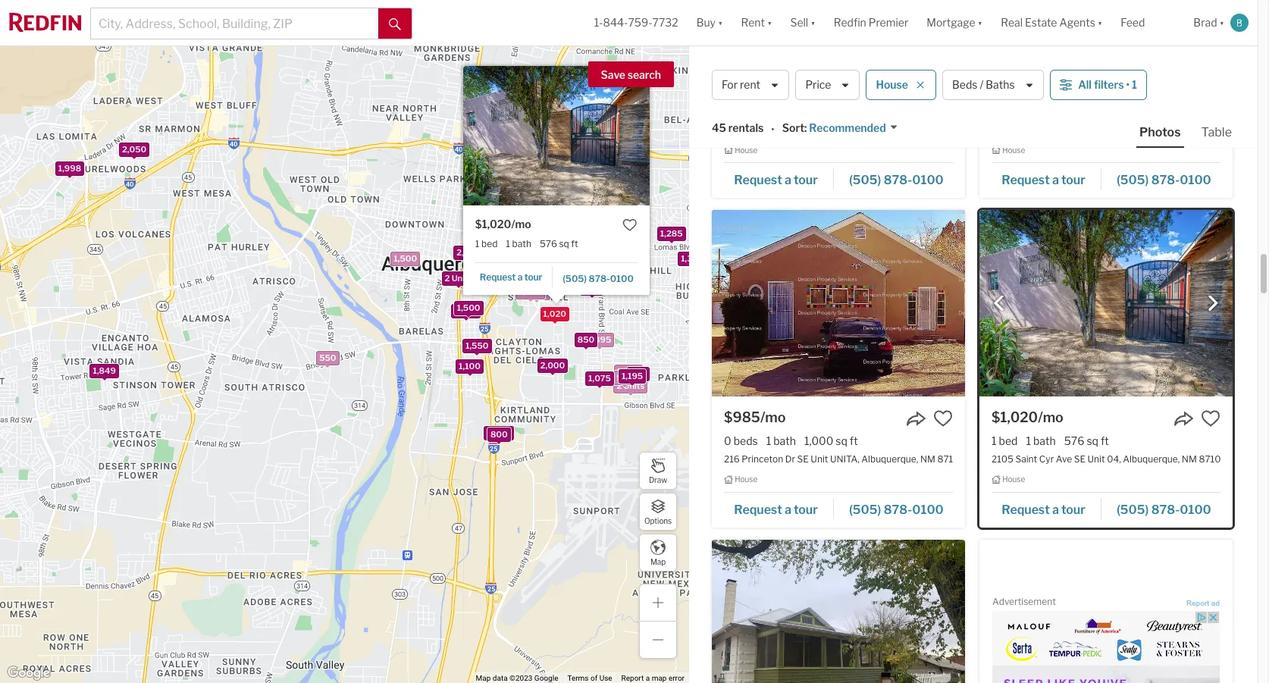 Task type: vqa. For each thing, say whether or not it's contained in the screenshot.
$1,020 to the left
yes



Task type: locate. For each thing, give the bounding box(es) containing it.
house for $1,195 /mo
[[735, 145, 758, 154]]

for
[[722, 78, 738, 91]]

2 units down 970
[[616, 381, 644, 391]]

1,500 left 2,600
[[393, 253, 417, 264]]

0 horizontal spatial •
[[771, 123, 775, 135]]

$1,020 inside dialog
[[475, 218, 511, 231]]

(505) down 216 princeton dr se unit unita, albuquerque, nm 87106 at the right bottom
[[849, 503, 881, 517]]

0 horizontal spatial 1,000
[[454, 306, 477, 316]]

se left :
[[792, 124, 803, 135]]

map
[[651, 557, 666, 566], [476, 674, 491, 682]]

550
[[319, 353, 336, 363]]

(505) down recommended button
[[849, 173, 881, 187]]

878- right 635
[[588, 273, 610, 285]]

albuquerque,
[[856, 124, 913, 135], [1102, 124, 1159, 135], [862, 454, 918, 465], [1123, 454, 1180, 465]]

▾ right buy
[[718, 16, 723, 29]]

878- down recommended button
[[884, 173, 912, 187]]

saint
[[1016, 454, 1037, 465]]

favorite button image
[[933, 79, 953, 99], [622, 218, 637, 233], [933, 409, 953, 428]]

1,849
[[92, 366, 116, 376]]

0 horizontal spatial ft
[[571, 238, 578, 249]]

/mo up 995
[[511, 218, 531, 231]]

1 horizontal spatial 576 sq ft
[[1064, 434, 1109, 447]]

0 horizontal spatial $1,020 /mo
[[475, 218, 531, 231]]

$1,020 up saint
[[992, 409, 1038, 425]]

house down 2105
[[1003, 475, 1025, 484]]

map left data
[[476, 674, 491, 682]]

0100 for $1,195 /mo
[[912, 173, 944, 187]]

87106 for 3500 ross ave se unit unita, albuquerque, nm 87106
[[932, 124, 960, 135]]

report a map error link
[[621, 674, 685, 682]]

878- inside dialog
[[588, 273, 610, 285]]

1 horizontal spatial •
[[1126, 78, 1130, 91]]

nm left 2105
[[920, 454, 936, 465]]

844-
[[603, 16, 628, 29]]

1,020
[[543, 308, 566, 319]]

1 bath up 845
[[506, 238, 531, 249]]

request down princeton
[[734, 503, 782, 517]]

unita,
[[825, 124, 854, 135], [830, 454, 860, 465]]

request down ross at the top right of the page
[[734, 173, 782, 187]]

1 vertical spatial 2 units
[[616, 381, 644, 391]]

brad ▾
[[1194, 16, 1225, 29]]

request a tour button down ross at the top right of the page
[[724, 168, 834, 190]]

0 vertical spatial 2
[[1033, 105, 1039, 118]]

7732
[[653, 16, 678, 29]]

$1,020 /mo for photo of 2105 saint cyr ave se unit 04, albuquerque, nm 87106 associated with favorite button option in dialog
[[475, 218, 531, 231]]

0 horizontal spatial 576
[[539, 238, 557, 249]]

$1,020 /mo inside dialog
[[475, 218, 531, 231]]

0 horizontal spatial 1 bath
[[506, 238, 531, 249]]

photo of 2105 saint cyr ave se unit 04, albuquerque, nm 87106 image for favorite button checkbox on the bottom of page
[[980, 210, 1233, 397]]

1,785
[[578, 275, 600, 286]]

•
[[1126, 78, 1130, 91], [771, 123, 775, 135]]

$1,020 /mo
[[475, 218, 531, 231], [992, 409, 1064, 425]]

tour down :
[[794, 173, 818, 187]]

576 sq ft up 2105 saint cyr ave se unit 04, albuquerque, nm 87106
[[1064, 434, 1109, 447]]

nm down "remove house" image
[[915, 124, 930, 135]]

45 rentals •
[[712, 122, 775, 135]]

real
[[1001, 16, 1023, 29]]

unit down 1,000 sq ft
[[811, 454, 828, 465]]

agents
[[1060, 16, 1096, 29]]

photo of 216 princeton dr se unit unita, albuquerque, nm 87106 image
[[712, 210, 965, 397]]

/mo inside map region
[[511, 218, 531, 231]]

$1,020 up 2,400
[[475, 218, 511, 231]]

photos
[[1140, 125, 1181, 140]]

ave right ross at the top right of the page
[[773, 124, 790, 135]]

$1,020 /mo up saint
[[992, 409, 1064, 425]]

0 vertical spatial bed
[[481, 238, 497, 249]]

0 horizontal spatial ave
[[773, 124, 790, 135]]

1716,
[[1078, 124, 1100, 135]]

nm left table
[[1160, 124, 1176, 135]]

house down the 45 rentals •
[[735, 145, 758, 154]]

sq right 995
[[559, 238, 569, 249]]

2 vertical spatial 2
[[616, 381, 622, 391]]

ft for $1,020
[[1101, 434, 1109, 447]]

photo of 2105 saint cyr ave se unit 04, albuquerque, nm 87106 image
[[463, 66, 649, 206], [649, 66, 836, 206], [980, 210, 1233, 397]]

6 ▾ from the left
[[1220, 16, 1225, 29]]

pl
[[1035, 124, 1043, 135]]

1,285
[[660, 228, 683, 239]]

1-
[[594, 16, 603, 29]]

1,000 inside map region
[[454, 306, 477, 316]]

(505) left 1,595
[[562, 273, 587, 285]]

tour for $1,020 /mo
[[1062, 503, 1086, 517]]

1 vertical spatial 1 bed
[[992, 434, 1018, 447]]

1 horizontal spatial map
[[651, 557, 666, 566]]

0 vertical spatial 1,395
[[681, 254, 703, 264]]

$1,020
[[475, 218, 511, 231], [992, 409, 1038, 425]]

• left sort
[[771, 123, 775, 135]]

0 horizontal spatial bath
[[512, 238, 531, 249]]

mortgage ▾ button
[[927, 0, 983, 45]]

request a tour down cyr at the right bottom of the page
[[1002, 503, 1086, 517]]

dialog containing $1,020
[[463, 66, 836, 303]]

1 vertical spatial $1,020 /mo
[[992, 409, 1064, 425]]

1 horizontal spatial 576
[[1064, 434, 1085, 447]]

2,550
[[618, 128, 642, 139], [487, 428, 511, 439]]

se
[[792, 124, 803, 135], [1045, 124, 1057, 135], [797, 454, 809, 465], [1074, 454, 1086, 465]]

sq up 2105 saint cyr ave se unit 04, albuquerque, nm 87106
[[1087, 434, 1099, 447]]

878-
[[884, 173, 912, 187], [1152, 173, 1180, 187], [588, 273, 610, 285], [884, 503, 912, 517], [1152, 503, 1180, 517]]

ave
[[773, 124, 790, 135], [1056, 454, 1072, 465]]

0 horizontal spatial map
[[476, 674, 491, 682]]

0 horizontal spatial report
[[621, 674, 644, 682]]

options button
[[639, 493, 677, 531]]

3500 ross ave se unit unita, albuquerque, nm 87106
[[724, 124, 960, 135]]

5 ▾ from the left
[[1098, 16, 1103, 29]]

1 ▾ from the left
[[718, 16, 723, 29]]

se for pl
[[1045, 124, 1057, 135]]

ft up 216 princeton dr se unit unita, albuquerque, nm 87106 at the right bottom
[[850, 434, 858, 447]]

1 horizontal spatial $1,020
[[992, 409, 1038, 425]]

878- down 216 princeton dr se unit unita, albuquerque, nm 87106 at the right bottom
[[884, 503, 912, 517]]

request a tour for $1,195 /mo
[[734, 173, 818, 187]]

request a tour down ross at the top right of the page
[[734, 173, 818, 187]]

0 horizontal spatial 2 units
[[444, 273, 472, 283]]

1 vertical spatial favorite button image
[[622, 218, 637, 233]]

mortgage
[[927, 16, 976, 29]]

City, Address, School, Building, ZIP search field
[[91, 8, 378, 39]]

ft up 1,785
[[571, 238, 578, 249]]

759-
[[628, 16, 653, 29]]

/mo up princeton
[[760, 409, 786, 425]]

nm right 04,
[[1182, 454, 1197, 465]]

1,500 up the 1,550
[[457, 302, 480, 313]]

favorite button image
[[1201, 409, 1221, 428]]

▾ for sell ▾
[[811, 16, 816, 29]]

table
[[1202, 125, 1232, 140]]

1 inside button
[[1132, 78, 1137, 91]]

1,000 sq ft
[[804, 434, 858, 447]]

$1,020 for photo of 2105 saint cyr ave se unit 04, albuquerque, nm 87106 associated with favorite button option in dialog
[[475, 218, 511, 231]]

unit for ave
[[805, 124, 823, 135]]

bath
[[512, 238, 531, 249], [774, 434, 796, 447], [1033, 434, 1056, 447]]

next button image
[[1206, 296, 1221, 311]]

(505) down 04,
[[1117, 503, 1149, 517]]

1 horizontal spatial ft
[[850, 434, 858, 447]]

se right dr
[[797, 454, 809, 465]]

0 vertical spatial unita,
[[825, 124, 854, 135]]

(505) 878-0100 link
[[834, 166, 953, 192], [1102, 166, 1221, 192], [553, 267, 637, 288], [834, 496, 953, 521], [1102, 496, 1221, 521]]

3 ▾ from the left
[[811, 16, 816, 29]]

0 vertical spatial report
[[1187, 599, 1210, 607]]

unit left 04,
[[1088, 454, 1105, 465]]

1 vertical spatial 2
[[444, 273, 450, 283]]

brad
[[1194, 16, 1217, 29]]

report for report ad
[[1187, 599, 1210, 607]]

request down saint
[[1002, 503, 1050, 517]]

0 horizontal spatial 576 sq ft
[[539, 238, 578, 249]]

0 vertical spatial $1,020
[[475, 218, 511, 231]]

sq up 216 princeton dr se unit unita, albuquerque, nm 87106 at the right bottom
[[836, 434, 848, 447]]

576 sq ft up 635
[[539, 238, 578, 249]]

1 vertical spatial $1,020
[[992, 409, 1038, 425]]

albuquerque, for 1714 coal pl se unit 1716, albuquerque, nm 87106
[[1102, 124, 1159, 135]]

bath up dr
[[774, 434, 796, 447]]

1 vertical spatial 576
[[1064, 434, 1085, 447]]

1,000 up 216 princeton dr se unit unita, albuquerque, nm 87106 at the right bottom
[[804, 434, 834, 447]]

favorite button checkbox inside dialog
[[622, 218, 637, 233]]

4 ▾ from the left
[[978, 16, 983, 29]]

1 vertical spatial 2,550
[[487, 428, 511, 439]]

(505) 878-0100 for $1,195 /mo
[[849, 173, 944, 187]]

0 horizontal spatial 1 bed
[[475, 238, 497, 249]]

1,000
[[454, 306, 477, 316], [804, 434, 834, 447]]

0 vertical spatial map
[[651, 557, 666, 566]]

map
[[652, 674, 667, 682]]

878- for $985 /mo
[[884, 503, 912, 517]]

1,095
[[617, 366, 640, 377]]

google image
[[4, 663, 54, 683]]

2 down 1,095
[[616, 381, 622, 391]]

▾ right mortgage
[[978, 16, 983, 29]]

(505) for $985 /mo
[[849, 503, 881, 517]]

45
[[712, 122, 726, 134]]

2 horizontal spatial sq
[[1087, 434, 1099, 447]]

▾ right sell
[[811, 16, 816, 29]]

se right cyr at the right bottom of the page
[[1074, 454, 1086, 465]]

unita, right :
[[825, 124, 854, 135]]

▾ for mortgage ▾
[[978, 16, 983, 29]]

▾ for buy ▾
[[718, 16, 723, 29]]

1 vertical spatial bed
[[999, 434, 1018, 447]]

©2023
[[510, 674, 533, 682]]

1 horizontal spatial 1,500
[[457, 302, 480, 313]]

(505) for $1,195 /mo
[[849, 173, 881, 187]]

1,395 up 1,075
[[588, 335, 611, 345]]

0 horizontal spatial units
[[451, 273, 472, 283]]

all
[[1078, 78, 1092, 91]]

albuquerque, for 216 princeton dr se unit unita, albuquerque, nm 87106
[[862, 454, 918, 465]]

request a tour button down 995
[[475, 266, 553, 289]]

tour inside dialog
[[524, 271, 542, 283]]

dialog
[[463, 66, 836, 303]]

• inside all filters • 1 button
[[1126, 78, 1130, 91]]

576 up 2105 saint cyr ave se unit 04, albuquerque, nm 87106
[[1064, 434, 1085, 447]]

0 horizontal spatial $1,020
[[475, 218, 511, 231]]

photos button
[[1137, 124, 1198, 148]]

0 vertical spatial 2,550
[[618, 128, 642, 139]]

2 left 845
[[444, 273, 450, 283]]

1,450
[[518, 287, 542, 297]]

nm
[[915, 124, 930, 135], [1160, 124, 1176, 135], [920, 454, 936, 465], [1182, 454, 1197, 465]]

tour
[[794, 173, 818, 187], [1062, 173, 1086, 187], [524, 271, 542, 283], [794, 503, 818, 517], [1062, 503, 1086, 517]]

/mo right rent
[[768, 80, 793, 96]]

rent
[[740, 78, 761, 91]]

tour down 2105 saint cyr ave se unit 04, albuquerque, nm 87106
[[1062, 503, 1086, 517]]

1 horizontal spatial 2 units
[[616, 381, 644, 391]]

price
[[806, 78, 831, 91]]

price button
[[796, 70, 860, 100]]

1,185
[[526, 288, 547, 298]]

buy ▾ button
[[697, 0, 723, 45]]

a down cyr at the right bottom of the page
[[1052, 503, 1059, 517]]

request a tour up the 1,450
[[479, 271, 542, 283]]

1 horizontal spatial report
[[1187, 599, 1210, 607]]

0 vertical spatial 576
[[539, 238, 557, 249]]

report inside button
[[1187, 599, 1210, 607]]

request a tour button down dr
[[724, 497, 834, 520]]

0 vertical spatial ave
[[773, 124, 790, 135]]

favorite button image inside map region
[[622, 218, 637, 233]]

• inside the 45 rentals •
[[771, 123, 775, 135]]

(505) down photos
[[1117, 173, 1149, 187]]

request inside map region
[[479, 271, 515, 283]]

ft
[[571, 238, 578, 249], [850, 434, 858, 447], [1101, 434, 1109, 447]]

unit right sort
[[805, 124, 823, 135]]

ft inside dialog
[[571, 238, 578, 249]]

2 ▾ from the left
[[767, 16, 772, 29]]

2 units down 2,600
[[444, 273, 472, 283]]

878- down 2105 saint cyr ave se unit 04, albuquerque, nm 87106
[[1152, 503, 1180, 517]]

2 vertical spatial favorite button checkbox
[[933, 409, 953, 428]]

filters
[[1094, 78, 1124, 91]]

report left ad
[[1187, 599, 1210, 607]]

favorite button checkbox
[[933, 79, 953, 99], [622, 218, 637, 233], [933, 409, 953, 428]]

• right filters
[[1126, 78, 1130, 91]]

(505) 878-0100 link inside dialog
[[553, 267, 637, 288]]

1 horizontal spatial 1,000
[[804, 434, 834, 447]]

submit search image
[[389, 18, 401, 30]]

a up the 1,450
[[517, 271, 522, 283]]

1 horizontal spatial bath
[[774, 434, 796, 447]]

beds / baths button
[[943, 70, 1044, 100]]

request
[[734, 173, 782, 187], [1002, 173, 1050, 187], [479, 271, 515, 283], [734, 503, 782, 517], [1002, 503, 1050, 517]]

unita, for $985 /mo
[[830, 454, 860, 465]]

request a tour button
[[724, 168, 834, 190], [992, 168, 1102, 190], [475, 266, 553, 289], [724, 497, 834, 520], [992, 497, 1102, 520]]

rent ▾ button
[[741, 0, 772, 45]]

map inside "button"
[[651, 557, 666, 566]]

save search button
[[588, 61, 674, 87]]

(505) 878-0100
[[849, 173, 944, 187], [1117, 173, 1212, 187], [562, 273, 633, 285], [849, 503, 944, 517], [1117, 503, 1212, 517]]

a
[[785, 173, 791, 187], [1052, 173, 1059, 187], [517, 271, 522, 283], [785, 503, 791, 517], [1052, 503, 1059, 517], [646, 674, 650, 682]]

0 vertical spatial 1 bed
[[475, 238, 497, 249]]

1,550
[[465, 341, 488, 351]]

1 horizontal spatial units
[[623, 381, 644, 391]]

favorite button checkbox
[[1201, 409, 1221, 428]]

$1,020 /mo up 2,400
[[475, 218, 531, 231]]

1,000 for 1,000 sq ft
[[804, 434, 834, 447]]

2
[[1033, 105, 1039, 118], [444, 273, 450, 283], [616, 381, 622, 391]]

map down options
[[651, 557, 666, 566]]

216
[[724, 454, 740, 465]]

report left map
[[621, 674, 644, 682]]

map region
[[0, 0, 836, 683]]

0 vertical spatial favorite button checkbox
[[933, 79, 953, 99]]

1 horizontal spatial 1 bed
[[992, 434, 1018, 447]]

house left "remove house" image
[[876, 78, 908, 91]]

1 horizontal spatial sq
[[836, 434, 848, 447]]

rent ▾ button
[[732, 0, 781, 45]]

1 bed up 2105
[[992, 434, 1018, 447]]

1 horizontal spatial 1 bath
[[766, 434, 796, 447]]

request down 2,400
[[479, 271, 515, 283]]

1 right filters
[[1132, 78, 1137, 91]]

0 vertical spatial favorite button image
[[933, 79, 953, 99]]

1 vertical spatial ave
[[1056, 454, 1072, 465]]

1 horizontal spatial ave
[[1056, 454, 1072, 465]]

ave right cyr at the right bottom of the page
[[1056, 454, 1072, 465]]

$985
[[724, 409, 760, 425]]

1 vertical spatial map
[[476, 674, 491, 682]]

photo of 2105 saint cyr ave se unit 04, albuquerque, nm 87106 image for favorite button option in dialog
[[463, 66, 649, 206]]

1,000 up the 1,550
[[454, 306, 477, 316]]

0100 for $985 /mo
[[912, 503, 944, 517]]

▾ for brad ▾
[[1220, 16, 1225, 29]]

1 horizontal spatial $1,020 /mo
[[992, 409, 1064, 425]]

(505) 878-0100 for $1,020 /mo
[[1117, 503, 1212, 517]]

request a tour down pl
[[1002, 173, 1086, 187]]

1 bed up 2,400
[[475, 238, 497, 249]]

albuquerque
[[712, 61, 815, 81]]

bath inside dialog
[[512, 238, 531, 249]]

tour down 1716,
[[1062, 173, 1086, 187]]

0 vertical spatial units
[[451, 273, 472, 283]]

0 vertical spatial 1,000
[[454, 306, 477, 316]]

2 vertical spatial favorite button image
[[933, 409, 953, 428]]

1 vertical spatial 1,000
[[804, 434, 834, 447]]

tour down dr
[[794, 503, 818, 517]]

1 vertical spatial favorite button checkbox
[[622, 218, 637, 233]]

redfin premier
[[834, 16, 909, 29]]

0 horizontal spatial bed
[[481, 238, 497, 249]]

se for dr
[[797, 454, 809, 465]]

878- for $1,195 /mo
[[884, 173, 912, 187]]

0 vertical spatial 576 sq ft
[[539, 238, 578, 249]]

unit left 1716,
[[1058, 124, 1076, 135]]

(505) inside map region
[[562, 273, 587, 285]]

2 horizontal spatial 1 bath
[[1026, 434, 1056, 447]]

unit for dr
[[811, 454, 828, 465]]

2 horizontal spatial bath
[[1033, 434, 1056, 447]]

576 up 635
[[539, 238, 557, 249]]

se for ave
[[792, 124, 803, 135]]

1 up 2105
[[992, 434, 997, 447]]

87106 for 216 princeton dr se unit unita, albuquerque, nm 87106
[[938, 454, 966, 465]]

1 horizontal spatial bed
[[999, 434, 1018, 447]]

1 bath inside map region
[[506, 238, 531, 249]]

request a tour button inside dialog
[[475, 266, 553, 289]]

1,395 down 1,285
[[681, 254, 703, 264]]

a left map
[[646, 674, 650, 682]]

0 vertical spatial $1,020 /mo
[[475, 218, 531, 231]]

2 horizontal spatial 2
[[1033, 105, 1039, 118]]

ad region
[[993, 611, 1220, 683]]

0 horizontal spatial sq
[[559, 238, 569, 249]]

ft up 2105 saint cyr ave se unit 04, albuquerque, nm 87106
[[1101, 434, 1109, 447]]

1 vertical spatial unita,
[[830, 454, 860, 465]]

2 units
[[444, 273, 472, 283], [616, 381, 644, 391]]

/mo up cyr at the right bottom of the page
[[1038, 409, 1064, 425]]

1 vertical spatial 576 sq ft
[[1064, 434, 1109, 447]]

0 vertical spatial •
[[1126, 78, 1130, 91]]

2 horizontal spatial ft
[[1101, 434, 1109, 447]]

a inside region
[[517, 271, 522, 283]]

request a tour inside map region
[[479, 271, 542, 283]]

favorite button image for $1,195 /mo
[[933, 79, 953, 99]]

tour up the 1,450
[[524, 271, 542, 283]]

request a tour for $1,020 /mo
[[1002, 503, 1086, 517]]

1 vertical spatial report
[[621, 674, 644, 682]]

1 vertical spatial •
[[771, 123, 775, 135]]

(505) 878-0100 link for $985 /mo
[[834, 496, 953, 521]]

1 vertical spatial 1,395
[[588, 335, 611, 345]]

878- for $1,020 /mo
[[1152, 503, 1180, 517]]

1,500
[[393, 253, 417, 264], [457, 302, 480, 313]]

request a tour button down pl
[[992, 168, 1102, 190]]

0 horizontal spatial 1,500
[[393, 253, 417, 264]]



Task type: describe. For each thing, give the bounding box(es) containing it.
$1,185 /mo
[[992, 80, 1061, 96]]

:
[[805, 122, 807, 134]]

625
[[581, 275, 597, 285]]

a down sort
[[785, 173, 791, 187]]

feed
[[1121, 16, 1145, 29]]

beds
[[734, 434, 758, 447]]

87106 for 1714 coal pl se unit 1716, albuquerque, nm 87106
[[1178, 124, 1206, 135]]

sq inside map region
[[559, 238, 569, 249]]

1 vertical spatial units
[[623, 381, 644, 391]]

map for map
[[651, 557, 666, 566]]

2,050
[[122, 144, 146, 155]]

800
[[490, 429, 507, 440]]

nm for 3500 ross ave se unit unita, albuquerque, nm 87106
[[915, 124, 930, 135]]

request down coal
[[1002, 173, 1050, 187]]

terms of use
[[568, 674, 612, 682]]

(505) 878-0100 inside map region
[[562, 273, 633, 285]]

sell ▾ button
[[790, 0, 816, 45]]

nm for 216 princeton dr se unit unita, albuquerque, nm 87106
[[920, 454, 936, 465]]

unit for pl
[[1058, 124, 1076, 135]]

/mo for 3500 ross ave se unit unita, albuquerque, nm 87106
[[768, 80, 793, 96]]

house button
[[866, 70, 936, 100]]

buy
[[697, 16, 716, 29]]

1 up saint
[[1026, 434, 1031, 447]]

2,400
[[472, 249, 496, 260]]

sell ▾ button
[[781, 0, 825, 45]]

of
[[591, 674, 598, 682]]

unita, for $1,195 /mo
[[825, 124, 854, 135]]

845
[[511, 276, 528, 286]]

sq for $1,020 /mo
[[1087, 434, 1099, 447]]

• for 45 rentals •
[[771, 123, 775, 135]]

0
[[724, 434, 731, 447]]

baths
[[1042, 105, 1070, 118]]

1,998
[[58, 163, 81, 174]]

1 bath for $985
[[766, 434, 796, 447]]

850
[[577, 335, 594, 345]]

photo of 1714 coal pl se unit 1716, albuquerque, nm 87106 image
[[980, 0, 1233, 67]]

▾ inside dropdown button
[[1098, 16, 1103, 29]]

1 horizontal spatial 1,395
[[681, 254, 703, 264]]

$1,020 /mo for photo of 2105 saint cyr ave se unit 04, albuquerque, nm 87106 related to favorite button checkbox on the bottom of page
[[992, 409, 1064, 425]]

favorite button checkbox for $985 /mo
[[933, 409, 953, 428]]

photo of 3500 ross ave se unit unita, albuquerque, nm 87106 image
[[712, 0, 965, 67]]

0 horizontal spatial 2
[[444, 273, 450, 283]]

google
[[534, 674, 558, 682]]

(505) 878-0100 link for $1,195 /mo
[[834, 166, 953, 192]]

576 sq ft inside map region
[[539, 238, 578, 249]]

bath for $1,020
[[1033, 434, 1056, 447]]

buy ▾ button
[[688, 0, 732, 45]]

previous button image
[[992, 296, 1007, 311]]

request for $1,020 /mo
[[1002, 503, 1050, 517]]

tour for $1,195 /mo
[[794, 173, 818, 187]]

dialog inside map region
[[463, 66, 836, 303]]

photo of 314 sycamore st se unit 3141/2, albuquerque, nm 87106 image
[[712, 540, 965, 683]]

/mo up 2 baths
[[1036, 80, 1061, 96]]

/mo for 216 princeton dr se unit unita, albuquerque, nm 87106
[[760, 409, 786, 425]]

1,000 for 1,000
[[454, 306, 477, 316]]

albuquerque, for 3500 ross ave se unit unita, albuquerque, nm 87106
[[856, 124, 913, 135]]

1 horizontal spatial 2,550
[[618, 128, 642, 139]]

3500
[[724, 124, 748, 135]]

0100 inside map region
[[610, 273, 633, 285]]

favorite button image for $1,020 /mo
[[622, 218, 637, 233]]

request a tour button for $985 /mo
[[724, 497, 834, 520]]

request a tour button for $1,020 /mo
[[992, 497, 1102, 520]]

request for $1,195 /mo
[[734, 173, 782, 187]]

favorite button checkbox for $1,020 /mo
[[622, 218, 637, 233]]

remove house image
[[916, 80, 925, 89]]

$1,020 for photo of 2105 saint cyr ave se unit 04, albuquerque, nm 87106 related to favorite button checkbox on the bottom of page
[[992, 409, 1038, 425]]

(505) 878-0100 link for $1,020 /mo
[[1102, 496, 1221, 521]]

recommended button
[[807, 121, 898, 135]]

2 baths
[[1033, 105, 1070, 118]]

rent
[[741, 16, 765, 29]]

tour for $985 /mo
[[794, 503, 818, 517]]

albuquerque rentals
[[712, 61, 879, 81]]

redfin
[[834, 16, 867, 29]]

sq for $985 /mo
[[836, 434, 848, 447]]

sell ▾
[[790, 16, 816, 29]]

216 princeton dr se unit unita, albuquerque, nm 87106
[[724, 454, 966, 465]]

1714 coal pl se unit 1716, albuquerque, nm 87106
[[992, 124, 1206, 135]]

▾ for rent ▾
[[767, 16, 772, 29]]

0 vertical spatial 2 units
[[444, 273, 472, 283]]

1 left 995
[[506, 238, 510, 249]]

1 bath for $1,020
[[1026, 434, 1056, 447]]

1,075
[[588, 373, 611, 384]]

save search
[[601, 68, 661, 81]]

favorite button image for $985 /mo
[[933, 409, 953, 428]]

(505) for $1,020 /mo
[[1117, 503, 1149, 517]]

report a map error
[[621, 674, 685, 682]]

1 vertical spatial 1,500
[[457, 302, 480, 313]]

map for map data ©2023 google
[[476, 674, 491, 682]]

cyr
[[1039, 454, 1054, 465]]

1 up 2,400
[[475, 238, 479, 249]]

0100 for $1,020 /mo
[[1180, 503, 1212, 517]]

report for report a map error
[[621, 674, 644, 682]]

a down dr
[[785, 503, 791, 517]]

1-844-759-7732
[[594, 16, 678, 29]]

rentals
[[729, 122, 764, 134]]

970
[[630, 368, 647, 379]]

draw button
[[639, 452, 677, 490]]

(505) 878-0100 for $985 /mo
[[849, 503, 944, 517]]

beds / baths
[[952, 78, 1015, 91]]

$1,195 /mo
[[724, 80, 793, 96]]

map data ©2023 google
[[476, 674, 558, 682]]

favorite button checkbox for $1,195 /mo
[[933, 79, 953, 99]]

1714
[[992, 124, 1012, 135]]

2105
[[992, 454, 1014, 465]]

0 vertical spatial 1,500
[[393, 253, 417, 264]]

2,070
[[598, 110, 622, 121]]

house for $1,020 /mo
[[1003, 475, 1025, 484]]

bed inside dialog
[[481, 238, 497, 249]]

real estate agents ▾
[[1001, 16, 1103, 29]]

dr
[[785, 454, 795, 465]]

data
[[493, 674, 508, 682]]

coal
[[1014, 124, 1033, 135]]

table button
[[1198, 124, 1235, 146]]

1 up princeton
[[766, 434, 771, 447]]

request a tour for $985 /mo
[[734, 503, 818, 517]]

request a tour button for $1,195 /mo
[[724, 168, 834, 190]]

mortgage ▾
[[927, 16, 983, 29]]

1 horizontal spatial 2
[[616, 381, 622, 391]]

$985 /mo
[[724, 409, 786, 425]]

0 horizontal spatial 1,395
[[588, 335, 611, 345]]

1,650
[[587, 197, 610, 207]]

985
[[583, 283, 600, 294]]

• for all filters • 1
[[1126, 78, 1130, 91]]

ross
[[750, 124, 772, 135]]

real estate agents ▾ link
[[1001, 0, 1103, 45]]

princeton
[[742, 454, 783, 465]]

use
[[600, 674, 612, 682]]

terms
[[568, 674, 589, 682]]

report ad button
[[1187, 599, 1220, 610]]

all filters • 1 button
[[1050, 70, 1147, 100]]

sort
[[782, 122, 805, 134]]

feed button
[[1112, 0, 1185, 45]]

1-844-759-7732 link
[[594, 16, 678, 29]]

a down 1714 coal pl se unit 1716, albuquerque, nm 87106
[[1052, 173, 1059, 187]]

2105 saint cyr ave se unit 04, albuquerque, nm 87106
[[992, 454, 1227, 465]]

576 inside map region
[[539, 238, 557, 249]]

advertisement
[[993, 596, 1056, 607]]

bath for $985
[[774, 434, 796, 447]]

for rent button
[[712, 70, 790, 100]]

04,
[[1107, 454, 1121, 465]]

1 bed inside dialog
[[475, 238, 497, 249]]

nm for 1714 coal pl se unit 1716, albuquerque, nm 87106
[[1160, 124, 1176, 135]]

request for $985 /mo
[[734, 503, 782, 517]]

error
[[669, 674, 685, 682]]

map button
[[639, 534, 677, 572]]

878- down photos button
[[1152, 173, 1180, 187]]

1,195
[[621, 371, 643, 381]]

real estate agents ▾ button
[[992, 0, 1112, 45]]

2,000
[[540, 360, 565, 371]]

rent ▾
[[741, 16, 772, 29]]

/mo for 2105 saint cyr ave se unit 04, albuquerque, nm 87106
[[1038, 409, 1064, 425]]

house inside button
[[876, 78, 908, 91]]

ft for $985
[[850, 434, 858, 447]]

house for $985 /mo
[[735, 475, 758, 484]]

house down coal
[[1003, 145, 1025, 154]]

975
[[616, 372, 633, 383]]

user photo image
[[1231, 14, 1249, 32]]

0 horizontal spatial 2,550
[[487, 428, 511, 439]]

redfin premier button
[[825, 0, 918, 45]]



